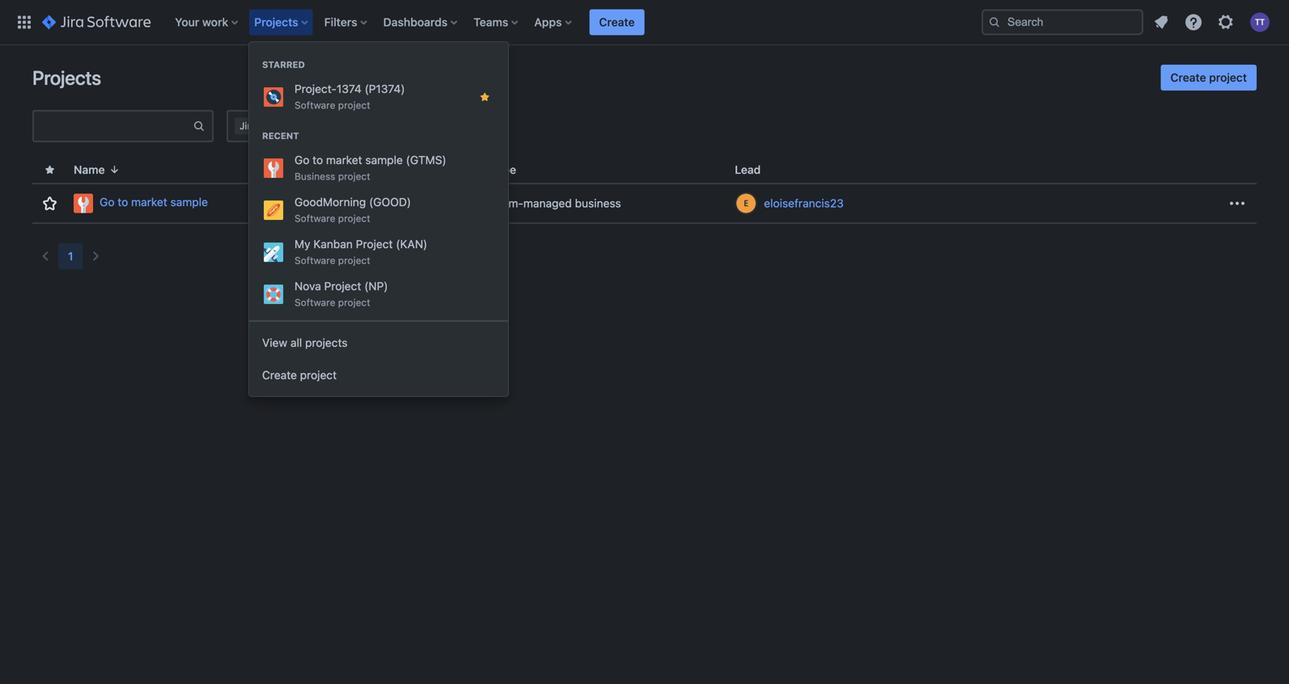 Task type: vqa. For each thing, say whether or not it's contained in the screenshot.
the bottommost Create Project
yes



Task type: locate. For each thing, give the bounding box(es) containing it.
0 horizontal spatial to
[[118, 196, 128, 209]]

create project for left create project button
[[262, 369, 337, 382]]

1 horizontal spatial to
[[313, 153, 323, 167]]

starred
[[262, 59, 305, 70]]

0 vertical spatial sample
[[365, 153, 403, 167]]

create right apps popup button
[[599, 15, 635, 29]]

software inside the my kanban project (kan) software project
[[295, 255, 335, 266]]

to down name button
[[118, 196, 128, 209]]

project
[[1209, 71, 1247, 84], [338, 100, 370, 111], [338, 171, 370, 182], [338, 213, 370, 224], [338, 255, 370, 266], [338, 297, 370, 308], [300, 369, 337, 382]]

1 vertical spatial create
[[1171, 71, 1206, 84]]

create project down help icon
[[1171, 71, 1247, 84]]

None text field
[[34, 115, 193, 138]]

software
[[295, 100, 335, 111], [295, 213, 335, 224], [295, 255, 335, 266], [295, 297, 335, 308]]

project-1374 (p1374) software project
[[295, 82, 405, 111]]

to inside go to market sample (gtms) business project
[[313, 153, 323, 167]]

lead button
[[728, 161, 780, 179]]

1 horizontal spatial projects
[[254, 15, 298, 29]]

sample
[[365, 153, 403, 167], [170, 196, 208, 209]]

notifications image
[[1152, 13, 1171, 32]]

create project button down projects
[[249, 359, 508, 392]]

projects up starred
[[254, 15, 298, 29]]

star go to market sample image
[[40, 194, 60, 213]]

group
[[249, 42, 508, 320]]

to
[[313, 153, 323, 167], [118, 196, 128, 209]]

create project button
[[1161, 65, 1257, 91], [249, 359, 508, 392]]

project down 1374
[[338, 100, 370, 111]]

go to market sample
[[100, 196, 208, 209]]

software down my
[[295, 255, 335, 266]]

0 vertical spatial project
[[356, 238, 393, 251]]

0 horizontal spatial go
[[100, 196, 115, 209]]

market
[[326, 153, 362, 167], [131, 196, 167, 209]]

1 vertical spatial to
[[118, 196, 128, 209]]

create down help icon
[[1171, 71, 1206, 84]]

business
[[575, 197, 621, 210]]

go up "business"
[[295, 153, 310, 167]]

0 vertical spatial go
[[295, 153, 310, 167]]

to for go to market sample (gtms) business project
[[313, 153, 323, 167]]

0 vertical spatial create project button
[[1161, 65, 1257, 91]]

my kanban project (kan) software project
[[295, 238, 427, 266]]

project down settings image
[[1209, 71, 1247, 84]]

0 vertical spatial market
[[326, 153, 362, 167]]

0 vertical spatial projects
[[254, 15, 298, 29]]

project up gtms
[[338, 171, 370, 182]]

1 vertical spatial sample
[[170, 196, 208, 209]]

project left (kan) on the top
[[356, 238, 393, 251]]

create project
[[1171, 71, 1247, 84], [262, 369, 337, 382]]

1 vertical spatial create project button
[[249, 359, 508, 392]]

2 vertical spatial create
[[262, 369, 297, 382]]

0 vertical spatial create project
[[1171, 71, 1247, 84]]

market for go to market sample
[[131, 196, 167, 209]]

sample inside go to market sample (gtms) business project
[[365, 153, 403, 167]]

project inside project-1374 (p1374) software project
[[338, 100, 370, 111]]

project down gtms
[[338, 213, 370, 224]]

project inside nova project (np) software project
[[338, 297, 370, 308]]

dashboards
[[383, 15, 448, 29]]

project down (np)
[[338, 297, 370, 308]]

1 horizontal spatial create project
[[1171, 71, 1247, 84]]

software inside nova project (np) software project
[[295, 297, 335, 308]]

go inside go to market sample link
[[100, 196, 115, 209]]

to for go to market sample
[[118, 196, 128, 209]]

management
[[285, 120, 344, 132]]

nova project (np) software project
[[295, 280, 388, 308]]

1 vertical spatial go
[[100, 196, 115, 209]]

go inside go to market sample (gtms) business project
[[295, 153, 310, 167]]

create project button down help icon
[[1161, 65, 1257, 91]]

software down goodmorning
[[295, 213, 335, 224]]

projects
[[254, 15, 298, 29], [32, 66, 101, 89]]

settings image
[[1216, 13, 1236, 32]]

0 horizontal spatial sample
[[170, 196, 208, 209]]

apps button
[[529, 9, 578, 35]]

projects down appswitcher icon
[[32, 66, 101, 89]]

dashboards button
[[378, 9, 464, 35]]

market inside go to market sample (gtms) business project
[[326, 153, 362, 167]]

to up "business"
[[313, 153, 323, 167]]

project left (np)
[[324, 280, 361, 293]]

software down project-
[[295, 100, 335, 111]]

create
[[599, 15, 635, 29], [1171, 71, 1206, 84], [262, 369, 297, 382]]

2 software from the top
[[295, 213, 335, 224]]

goodmorning (good) software project
[[295, 195, 411, 224]]

1
[[68, 250, 73, 263]]

work
[[259, 120, 282, 132]]

0 horizontal spatial create project
[[262, 369, 337, 382]]

banner
[[0, 0, 1289, 45]]

create project down all
[[262, 369, 337, 382]]

1 vertical spatial project
[[324, 280, 361, 293]]

1 vertical spatial market
[[131, 196, 167, 209]]

1 horizontal spatial create
[[599, 15, 635, 29]]

appswitcher icon image
[[15, 13, 34, 32]]

your
[[175, 15, 199, 29]]

jira software image
[[42, 13, 151, 32], [42, 13, 151, 32]]

(p1374)
[[365, 82, 405, 95]]

create down view
[[262, 369, 297, 382]]

eloisefrancis23
[[764, 197, 844, 210]]

recent
[[262, 131, 299, 141]]

1 vertical spatial projects
[[32, 66, 101, 89]]

software inside 'goodmorning (good) software project'
[[295, 213, 335, 224]]

Search field
[[982, 9, 1144, 35]]

lead
[[735, 163, 761, 176]]

your work button
[[170, 9, 245, 35]]

more image
[[1228, 194, 1247, 213]]

software down nova
[[295, 297, 335, 308]]

project inside go to market sample (gtms) business project
[[338, 171, 370, 182]]

project inside the my kanban project (kan) software project
[[338, 255, 370, 266]]

name button
[[67, 161, 128, 179]]

project inside 'goodmorning (good) software project'
[[338, 213, 370, 224]]

1 vertical spatial create project
[[262, 369, 337, 382]]

0 horizontal spatial create
[[262, 369, 297, 382]]

1 horizontal spatial sample
[[365, 153, 403, 167]]

project
[[356, 238, 393, 251], [324, 280, 361, 293]]

work
[[202, 15, 228, 29]]

sample for go to market sample
[[170, 196, 208, 209]]

go down name button
[[100, 196, 115, 209]]

0 vertical spatial to
[[313, 153, 323, 167]]

4 software from the top
[[295, 297, 335, 308]]

0 horizontal spatial market
[[131, 196, 167, 209]]

1 software from the top
[[295, 100, 335, 111]]

1 horizontal spatial market
[[326, 153, 362, 167]]

1 button
[[58, 244, 83, 269]]

3 software from the top
[[295, 255, 335, 266]]

0 horizontal spatial projects
[[32, 66, 101, 89]]

project down kanban
[[338, 255, 370, 266]]

0 vertical spatial create
[[599, 15, 635, 29]]

1 horizontal spatial go
[[295, 153, 310, 167]]

jira work management
[[240, 120, 344, 132]]

go
[[295, 153, 310, 167], [100, 196, 115, 209]]

project-
[[295, 82, 337, 95]]



Task type: describe. For each thing, give the bounding box(es) containing it.
primary element
[[10, 0, 982, 45]]

teams button
[[469, 9, 525, 35]]

managed
[[523, 197, 572, 210]]

nova
[[295, 280, 321, 293]]

goodmorning
[[295, 195, 366, 209]]

your profile and settings image
[[1250, 13, 1270, 32]]

group containing project-1374 (p1374)
[[249, 42, 508, 320]]

project down projects
[[300, 369, 337, 382]]

team-
[[490, 197, 523, 210]]

previous image
[[36, 247, 55, 266]]

view
[[262, 336, 287, 350]]

create project for the rightmost create project button
[[1171, 71, 1247, 84]]

all
[[290, 336, 302, 350]]

gtms
[[343, 197, 375, 210]]

your work
[[175, 15, 228, 29]]

go to market sample (gtms) business project
[[295, 153, 446, 182]]

market for go to market sample (gtms) business project
[[326, 153, 362, 167]]

name
[[74, 163, 105, 176]]

(good)
[[369, 195, 411, 209]]

projects button
[[249, 9, 315, 35]]

1 horizontal spatial create project button
[[1161, 65, 1257, 91]]

(np)
[[364, 280, 388, 293]]

star project-1374 (p1374) image
[[478, 91, 491, 104]]

filters
[[324, 15, 357, 29]]

projects inside popup button
[[254, 15, 298, 29]]

create inside button
[[599, 15, 635, 29]]

(kan)
[[396, 238, 427, 251]]

1374
[[337, 82, 362, 95]]

view all projects link
[[249, 327, 508, 359]]

eloisefrancis23 link
[[764, 195, 844, 212]]

help image
[[1184, 13, 1203, 32]]

go to market sample link
[[74, 194, 330, 213]]

team-managed business
[[490, 197, 621, 210]]

key button
[[337, 161, 382, 179]]

projects
[[305, 336, 348, 350]]

search image
[[988, 16, 1001, 29]]

(gtms)
[[406, 153, 446, 167]]

banner containing your work
[[0, 0, 1289, 45]]

sample for go to market sample (gtms) business project
[[365, 153, 403, 167]]

teams
[[474, 15, 508, 29]]

0 horizontal spatial create project button
[[249, 359, 508, 392]]

view all projects
[[262, 336, 348, 350]]

2 horizontal spatial create
[[1171, 71, 1206, 84]]

type
[[490, 163, 516, 176]]

create button
[[589, 9, 645, 35]]

next image
[[86, 247, 106, 266]]

key
[[343, 163, 363, 176]]

go for go to market sample (gtms) business project
[[295, 153, 310, 167]]

business
[[295, 171, 335, 182]]

go for go to market sample
[[100, 196, 115, 209]]

kanban
[[313, 238, 353, 251]]

my
[[295, 238, 310, 251]]

filters button
[[319, 9, 374, 35]]

project inside nova project (np) software project
[[324, 280, 361, 293]]

jira
[[240, 120, 256, 132]]

project inside the my kanban project (kan) software project
[[356, 238, 393, 251]]

software inside project-1374 (p1374) software project
[[295, 100, 335, 111]]

apps
[[534, 15, 562, 29]]



